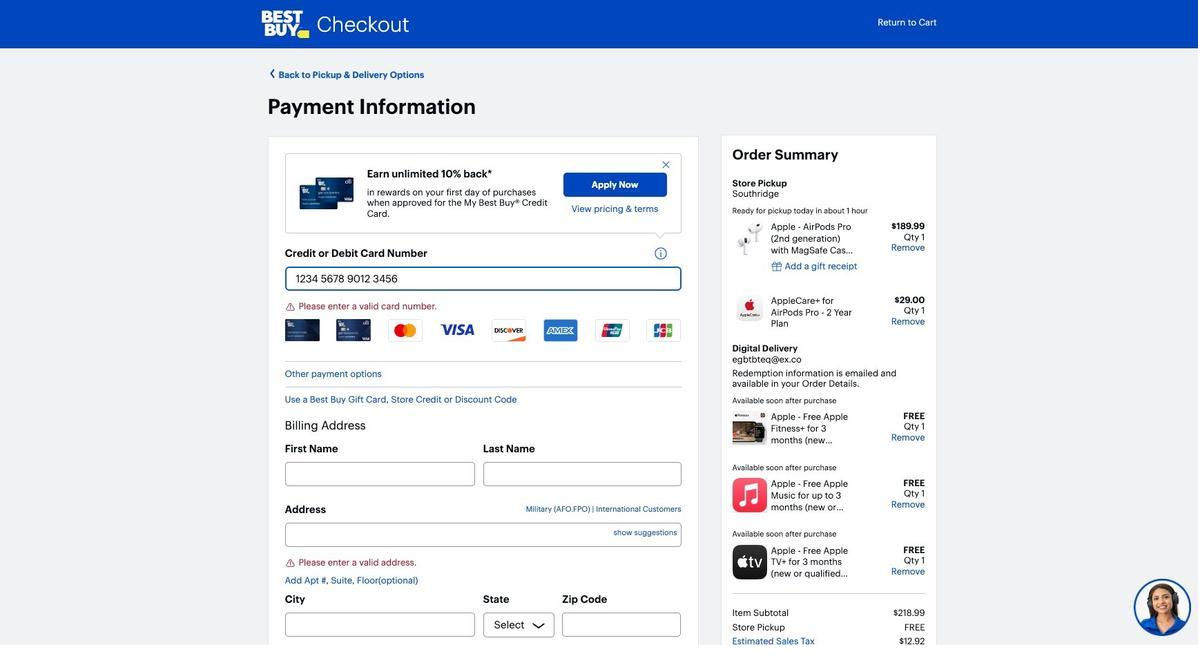 Task type: describe. For each thing, give the bounding box(es) containing it.
visa image
[[440, 319, 474, 337]]

amex image
[[543, 319, 578, 342]]

best buy help human beacon image
[[1133, 578, 1192, 636]]

jcb image
[[647, 319, 681, 342]]

close image
[[661, 159, 671, 170]]

mastercard image
[[388, 319, 423, 342]]

my best buy credit card image
[[299, 178, 353, 209]]

discover image
[[492, 319, 526, 342]]



Task type: vqa. For each thing, say whether or not it's contained in the screenshot.
first "error" icon from the bottom
yes



Task type: locate. For each thing, give the bounding box(es) containing it.
2 my best buy card image from the left
[[337, 319, 371, 341]]

None text field
[[285, 462, 475, 487]]

union pay image
[[595, 319, 630, 342]]

my best buy card image left mastercard 'image'
[[337, 319, 371, 341]]

None field
[[285, 523, 681, 547]]

error image
[[285, 302, 295, 312]]

my best buy card image down error icon
[[285, 319, 319, 341]]

None text field
[[285, 267, 681, 291], [483, 462, 681, 487], [285, 612, 475, 637], [562, 612, 681, 637], [285, 267, 681, 291], [483, 462, 681, 487], [285, 612, 475, 637], [562, 612, 681, 637]]

0 horizontal spatial my best buy card image
[[285, 319, 319, 341]]

my best buy card image
[[285, 319, 319, 341], [337, 319, 371, 341]]

1 my best buy card image from the left
[[285, 319, 319, 341]]

error image
[[285, 558, 295, 568]]

list
[[285, 319, 681, 354]]

information image
[[654, 247, 674, 261]]

1 horizontal spatial my best buy card image
[[337, 319, 371, 341]]



